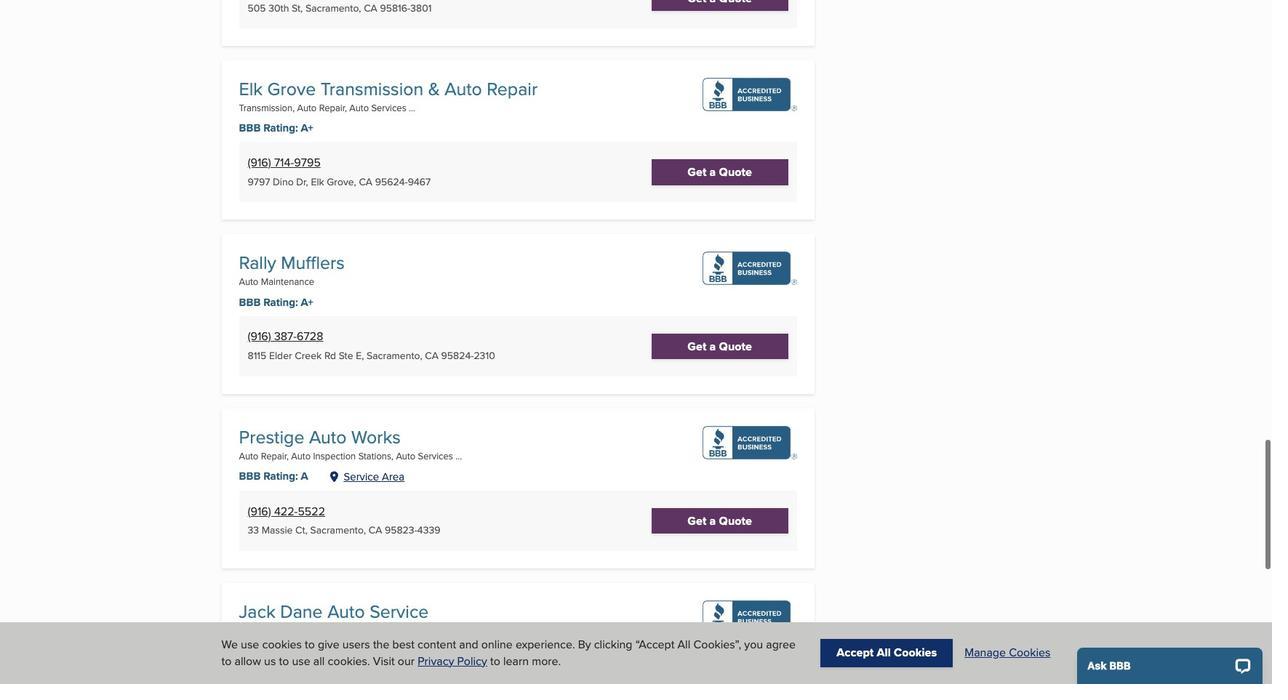 Task type: vqa. For each thing, say whether or not it's contained in the screenshot.
"Existing"
no



Task type: describe. For each thing, give the bounding box(es) containing it.
a
[[301, 469, 308, 485]]

we use cookies to give users the best content and online experience. by clicking "accept all cookies", you agree to allow us to use all cookies. visit our
[[222, 637, 796, 670]]

creek
[[295, 349, 322, 363]]

stations,
[[358, 449, 394, 462]]

... inside 'prestige auto works auto repair, auto inspection stations, auto services ...'
[[456, 449, 462, 462]]

to right us
[[279, 653, 289, 670]]

(916) 422-5522 link
[[248, 503, 325, 520]]

&
[[428, 76, 440, 102]]

9795
[[294, 154, 321, 171]]

0 vertical spatial sacramento,
[[305, 1, 361, 15]]

auto up 'a' at the left of page
[[291, 449, 311, 462]]

cookies.
[[328, 653, 370, 670]]

works
[[351, 424, 401, 450]]

quote for prestige auto works
[[719, 513, 752, 529]]

get a quote link for prestige auto works
[[652, 508, 788, 534]]

quote for rally mufflers
[[719, 338, 752, 355]]

and
[[459, 637, 478, 653]]

policy
[[457, 653, 487, 670]]

a for rally mufflers
[[710, 338, 716, 355]]

repair inside elk grove transmission & auto repair transmission, auto repair, auto services ... bbb rating: a+
[[487, 76, 538, 102]]

get a quote link for rally mufflers
[[652, 334, 788, 359]]

repair, inside jack dane auto service auto repair, transmission, windshield repair ... bbb rating: a+
[[261, 624, 289, 637]]

get a quote for rally mufflers
[[688, 338, 752, 355]]

a for elk grove transmission & auto repair
[[710, 164, 716, 181]]

sacramento, inside (916) 387-6728 8115 elder creek rd ste e , sacramento, ca 95824-2310
[[367, 349, 422, 363]]

94286
[[278, 606, 305, 619]]

all
[[313, 653, 325, 670]]

county, down fruitridge
[[306, 572, 337, 585]]

ca inside (916) 387-6728 8115 elder creek rd ste e , sacramento, ca 95824-2310
[[425, 349, 439, 363]]

3 bbb from the top
[[239, 469, 261, 485]]

0 vertical spatial sacramento
[[308, 512, 369, 529]]

ca left 95816-
[[364, 1, 377, 15]]

9797
[[248, 175, 270, 189]]

following
[[329, 498, 378, 514]]

st
[[292, 1, 301, 15]]

dr
[[296, 175, 306, 189]]

(916) for prestige
[[248, 503, 271, 520]]

our
[[398, 653, 415, 670]]

to left give at the bottom left of page
[[305, 637, 315, 653]]

get a quote for elk grove transmission & auto repair
[[688, 164, 752, 181]]

2310
[[474, 349, 495, 363]]

dino
[[273, 175, 294, 189]]

grove
[[267, 76, 316, 102]]

inspection
[[313, 449, 356, 462]]

cookies",
[[694, 637, 741, 653]]

county, right 99,
[[313, 560, 344, 574]]

rally
[[239, 250, 276, 276]]

repair, inside elk grove transmission & auto repair transmission, auto repair, auto services ... bbb rating: a+
[[319, 101, 347, 114]]

95798
[[278, 640, 305, 653]]

visit
[[373, 653, 395, 670]]

a+ inside jack dane auto service auto repair, transmission, windshield repair ... bbb rating: a+
[[301, 643, 313, 659]]

massie
[[262, 523, 293, 538]]

windshield
[[349, 624, 395, 637]]

6728
[[297, 328, 323, 345]]

area
[[382, 469, 405, 484]]

jack dane auto service auto repair, transmission, windshield repair ... bbb rating: a+
[[239, 599, 433, 659]]

4339
[[417, 523, 441, 538]]

location
[[266, 529, 310, 545]]

30th
[[269, 1, 289, 15]]

get for rally mufflers
[[688, 338, 707, 355]]

ca left west
[[347, 560, 359, 574]]

placer
[[278, 572, 304, 585]]

agree
[[766, 637, 796, 653]]

one
[[402, 512, 424, 529]]

elder
[[269, 349, 292, 363]]

ste
[[339, 349, 353, 363]]

give
[[318, 637, 340, 653]]

auto up (916) 714-9795 9797 dino dr , elk grove, ca 95624-9467
[[349, 101, 369, 114]]

serving the following areas: greater sacramento area. one location conveniently located off of hwy 99, fruitridge west exit. amador county,  ca placer county,  ca sacramento county,  ca 94246 94286 95605 95612 95798 95799
[[266, 498, 447, 664]]

0 horizontal spatial use
[[241, 637, 259, 653]]

elk inside elk grove transmission & auto repair transmission, auto repair, auto services ... bbb rating: a+
[[239, 76, 263, 102]]

accept
[[837, 645, 874, 662]]

8115
[[248, 349, 267, 363]]

auto inside rally mufflers auto maintenance bbb rating: a+
[[239, 275, 258, 288]]

bbb rating: a
[[239, 469, 308, 485]]

jack dane auto service link
[[239, 599, 429, 625]]

area.
[[372, 512, 399, 529]]

allow
[[235, 653, 261, 670]]

best
[[393, 637, 415, 653]]

accredited business image for jack dane auto service
[[703, 601, 797, 634]]

elk grove transmission & auto repair link
[[239, 76, 538, 102]]

prestige auto works auto repair, auto inspection stations, auto services ...
[[239, 424, 462, 462]]

... inside elk grove transmission & auto repair transmission, auto repair, auto services ... bbb rating: a+
[[409, 101, 415, 114]]

0 vertical spatial service
[[344, 469, 379, 484]]

get for elk grove transmission & auto repair
[[688, 164, 707, 181]]

1 cookies from the left
[[894, 645, 937, 662]]

422-
[[274, 503, 298, 520]]

(916) 422-5522 33 massie ct , sacramento, ca 95823-4339
[[248, 503, 441, 538]]

grove,
[[327, 175, 356, 189]]

(916) 387-6728 8115 elder creek rd ste e , sacramento, ca 95824-2310
[[248, 328, 495, 363]]

2 cookies from the left
[[1009, 645, 1051, 662]]

5522
[[298, 503, 325, 520]]

get a quote for prestige auto works
[[688, 513, 752, 529]]

you
[[744, 637, 763, 653]]

fruitridge
[[311, 545, 360, 562]]

auto up the 9795
[[297, 101, 317, 114]]

(916) for rally
[[248, 328, 271, 345]]

manage cookies
[[965, 645, 1051, 662]]

maintenance
[[261, 275, 314, 288]]

(916) 714-9795 link
[[248, 154, 321, 171]]

transmission
[[321, 76, 424, 102]]

95816-
[[380, 1, 411, 15]]

the inside we use cookies to give users the best content and online experience. by clicking "accept all cookies", you agree to allow us to use all cookies. visit our
[[373, 637, 390, 653]]

to left learn
[[490, 653, 500, 670]]

prestige
[[239, 424, 304, 450]]

ca down west
[[364, 583, 376, 596]]

1 vertical spatial sacramento
[[278, 583, 328, 596]]



Task type: locate. For each thing, give the bounding box(es) containing it.
1 quote from the top
[[719, 164, 752, 181]]

3 (916) from the top
[[248, 503, 271, 520]]

1 vertical spatial elk
[[311, 175, 324, 189]]

bbb down rally
[[239, 294, 261, 310]]

0 vertical spatial a
[[710, 164, 716, 181]]

areas:
[[381, 498, 413, 514]]

2 rating: from the top
[[263, 294, 298, 310]]

users
[[343, 637, 370, 653]]

rating: inside elk grove transmission & auto repair transmission, auto repair, auto services ... bbb rating: a+
[[263, 120, 298, 136]]

mufflers
[[281, 250, 345, 276]]

2 vertical spatial a+
[[301, 643, 313, 659]]

1 vertical spatial repair
[[398, 624, 424, 637]]

sacramento, right st
[[305, 1, 361, 15]]

accredited business image for prestige auto works
[[703, 426, 797, 460]]

0 horizontal spatial ...
[[409, 101, 415, 114]]

get for prestige auto works
[[688, 513, 707, 529]]

9467
[[408, 175, 431, 189]]

experience.
[[516, 637, 575, 653]]

1 get a quote link from the top
[[652, 160, 788, 185]]

e
[[356, 349, 362, 363]]

sacramento up fruitridge
[[308, 512, 369, 529]]

0 horizontal spatial services
[[371, 101, 406, 114]]

use left 'all'
[[292, 653, 310, 670]]

, inside the (916) 422-5522 33 massie ct , sacramento, ca 95823-4339
[[305, 523, 308, 538]]

ca inside (916) 714-9795 9797 dino dr , elk grove, ca 95624-9467
[[359, 175, 373, 189]]

get a quote
[[688, 164, 752, 181], [688, 338, 752, 355], [688, 513, 752, 529]]

2 vertical spatial repair,
[[261, 624, 289, 637]]

west
[[363, 545, 388, 562]]

2 vertical spatial quote
[[719, 513, 752, 529]]

(916) inside the (916) 422-5522 33 massie ct , sacramento, ca 95823-4339
[[248, 503, 271, 520]]

transmission, inside elk grove transmission & auto repair transmission, auto repair, auto services ... bbb rating: a+
[[239, 101, 295, 114]]

services inside elk grove transmission & auto repair transmission, auto repair, auto services ... bbb rating: a+
[[371, 101, 406, 114]]

3 get a quote from the top
[[688, 513, 752, 529]]

dane
[[280, 599, 323, 625]]

0 vertical spatial quote
[[719, 164, 752, 181]]

0 horizontal spatial the
[[309, 498, 326, 514]]

1 vertical spatial (916)
[[248, 328, 271, 345]]

accredited business image for elk grove transmission & auto repair
[[703, 78, 797, 111]]

amador
[[278, 560, 311, 574]]

cookies
[[262, 637, 302, 653]]

a+
[[301, 120, 313, 136], [301, 294, 313, 310], [301, 643, 313, 659]]

rating: inside rally mufflers auto maintenance bbb rating: a+
[[263, 294, 298, 310]]

services right stations,
[[418, 449, 453, 462]]

the right the serving
[[309, 498, 326, 514]]

bbb
[[239, 120, 261, 136], [239, 294, 261, 310], [239, 469, 261, 485], [239, 643, 261, 659]]

0 vertical spatial repair,
[[319, 101, 347, 114]]

(916) inside (916) 387-6728 8115 elder creek rd ste e , sacramento, ca 95824-2310
[[248, 328, 271, 345]]

0 horizontal spatial cookies
[[894, 645, 937, 662]]

auto up the bbb rating: a
[[239, 449, 258, 462]]

1 vertical spatial repair,
[[261, 449, 289, 462]]

1 a+ from the top
[[301, 120, 313, 136]]

auto right &
[[445, 76, 482, 102]]

(916) for elk
[[248, 154, 271, 171]]

95624-
[[375, 175, 408, 189]]

ct
[[295, 523, 305, 538]]

(916) 387-6728 link
[[248, 328, 323, 345]]

rating: up the 714-
[[263, 120, 298, 136]]

1 vertical spatial transmission,
[[291, 624, 347, 637]]

auto right we
[[239, 624, 258, 637]]

rating:
[[263, 120, 298, 136], [263, 294, 298, 310], [263, 469, 298, 485], [263, 643, 298, 659]]

33
[[248, 523, 259, 538]]

95612
[[278, 629, 303, 642]]

505
[[248, 1, 266, 15]]

rating: left 'a' at the left of page
[[263, 469, 298, 485]]

quote for elk grove transmission & auto repair
[[719, 164, 752, 181]]

elk inside (916) 714-9795 9797 dino dr , elk grove, ca 95624-9467
[[311, 175, 324, 189]]

1 get a quote from the top
[[688, 164, 752, 181]]

all right the accept
[[877, 645, 891, 662]]

1 vertical spatial sacramento,
[[367, 349, 422, 363]]

0 horizontal spatial repair
[[398, 624, 424, 637]]

1 get from the top
[[688, 164, 707, 181]]

bbb up (916) 714-9795 link
[[239, 120, 261, 136]]

2 vertical spatial sacramento,
[[310, 523, 366, 538]]

(916) up '9797'
[[248, 154, 271, 171]]

the inside serving the following areas: greater sacramento area. one location conveniently located off of hwy 99, fruitridge west exit. amador county,  ca placer county,  ca sacramento county,  ca 94246 94286 95605 95612 95798 95799
[[309, 498, 326, 514]]

hwy
[[266, 545, 289, 562]]

2 vertical spatial get a quote link
[[652, 508, 788, 534]]

0 vertical spatial ...
[[409, 101, 415, 114]]

2 a from the top
[[710, 338, 716, 355]]

2 get a quote from the top
[[688, 338, 752, 355]]

elk grove transmission & auto repair transmission, auto repair, auto services ... bbb rating: a+
[[239, 76, 538, 136]]

by
[[578, 637, 591, 653]]

1 a from the top
[[710, 164, 716, 181]]

(916) up 8115
[[248, 328, 271, 345]]

off
[[421, 529, 434, 545]]

1 (916) from the top
[[248, 154, 271, 171]]

a for prestige auto works
[[710, 513, 716, 529]]

transmission,
[[239, 101, 295, 114], [291, 624, 347, 637]]

prestige auto works link
[[239, 424, 401, 450]]

2 vertical spatial (916)
[[248, 503, 271, 520]]

0 horizontal spatial all
[[678, 637, 691, 653]]

0 horizontal spatial elk
[[239, 76, 263, 102]]

sacramento,
[[305, 1, 361, 15], [367, 349, 422, 363], [310, 523, 366, 538]]

accredited business image
[[703, 78, 797, 111], [703, 252, 797, 285], [703, 426, 797, 460], [703, 601, 797, 634]]

a+ down "maintenance"
[[301, 294, 313, 310]]

1 horizontal spatial cookies
[[1009, 645, 1051, 662]]

2 vertical spatial get
[[688, 513, 707, 529]]

2 get a quote link from the top
[[652, 334, 788, 359]]

services inside 'prestige auto works auto repair, auto inspection stations, auto services ...'
[[418, 449, 453, 462]]

0 vertical spatial get
[[688, 164, 707, 181]]

rd
[[324, 349, 336, 363]]

1 horizontal spatial the
[[373, 637, 390, 653]]

0 vertical spatial (916)
[[248, 154, 271, 171]]

0 vertical spatial repair
[[487, 76, 538, 102]]

service down stations,
[[344, 469, 379, 484]]

2 vertical spatial get a quote
[[688, 513, 752, 529]]

2 vertical spatial a
[[710, 513, 716, 529]]

service up best
[[370, 599, 429, 625]]

3 get a quote link from the top
[[652, 508, 788, 534]]

bbb down prestige in the bottom of the page
[[239, 469, 261, 485]]

ca inside the (916) 422-5522 33 massie ct , sacramento, ca 95823-4339
[[369, 523, 382, 538]]

transmission, inside jack dane auto service auto repair, transmission, windshield repair ... bbb rating: a+
[[291, 624, 347, 637]]

repair, inside 'prestige auto works auto repair, auto inspection stations, auto services ...'
[[261, 449, 289, 462]]

1 vertical spatial quote
[[719, 338, 752, 355]]

rating: down 95612
[[263, 643, 298, 659]]

sacramento up dane at the bottom of page
[[278, 583, 328, 596]]

elk right the dr
[[311, 175, 324, 189]]

cookies right manage
[[1009, 645, 1051, 662]]

1 vertical spatial services
[[418, 449, 453, 462]]

transmission, for dane
[[291, 624, 347, 637]]

1 vertical spatial a
[[710, 338, 716, 355]]

elk left grove
[[239, 76, 263, 102]]

rating: inside jack dane auto service auto repair, transmission, windshield repair ... bbb rating: a+
[[263, 643, 298, 659]]

repair, up the bbb rating: a
[[261, 449, 289, 462]]

2 vertical spatial ...
[[426, 624, 433, 637]]

privacy policy to learn more.
[[418, 653, 561, 670]]

a+ up the 9795
[[301, 120, 313, 136]]

get a quote link for elk grove transmission & auto repair
[[652, 160, 788, 185]]

(916) up 33
[[248, 503, 271, 520]]

ca up west
[[369, 523, 382, 538]]

95824-
[[441, 349, 474, 363]]

auto left works
[[309, 424, 347, 450]]

repair inside jack dane auto service auto repair, transmission, windshield repair ... bbb rating: a+
[[398, 624, 424, 637]]

the left best
[[373, 637, 390, 653]]

3 a from the top
[[710, 513, 716, 529]]

ca left 95824-
[[425, 349, 439, 363]]

a+ left 'all'
[[301, 643, 313, 659]]

387-
[[274, 328, 297, 345]]

we
[[222, 637, 238, 653]]

0 vertical spatial elk
[[239, 76, 263, 102]]

accept all cookies button
[[821, 640, 953, 668]]

conveniently
[[313, 529, 377, 545]]

ca
[[364, 1, 377, 15], [359, 175, 373, 189], [425, 349, 439, 363], [369, 523, 382, 538], [347, 560, 359, 574], [340, 572, 352, 585], [364, 583, 376, 596]]

0 vertical spatial get a quote link
[[652, 160, 788, 185]]

, right 30th
[[301, 1, 303, 15]]

1 vertical spatial a+
[[301, 294, 313, 310]]

greater
[[266, 512, 305, 529]]

1 vertical spatial service
[[370, 599, 429, 625]]

1 vertical spatial get
[[688, 338, 707, 355]]

(916) inside (916) 714-9795 9797 dino dr , elk grove, ca 95624-9467
[[248, 154, 271, 171]]

services
[[371, 101, 406, 114], [418, 449, 453, 462]]

repair, right grove
[[319, 101, 347, 114]]

2 get from the top
[[688, 338, 707, 355]]

0 vertical spatial a+
[[301, 120, 313, 136]]

714-
[[274, 154, 294, 171]]

94246
[[278, 594, 305, 608]]

0 vertical spatial the
[[309, 498, 326, 514]]

exit.
[[391, 545, 412, 562]]

3 a+ from the top
[[301, 643, 313, 659]]

...
[[409, 101, 415, 114], [456, 449, 462, 462], [426, 624, 433, 637]]

a+ inside elk grove transmission & auto repair transmission, auto repair, auto services ... bbb rating: a+
[[301, 120, 313, 136]]

ca right the grove,
[[359, 175, 373, 189]]

1 horizontal spatial use
[[292, 653, 310, 670]]

privacy
[[418, 653, 454, 670]]

1 rating: from the top
[[263, 120, 298, 136]]

online
[[481, 637, 513, 653]]

accredited business image for rally mufflers
[[703, 252, 797, 285]]

3 get from the top
[[688, 513, 707, 529]]

all right "accept on the bottom of the page
[[678, 637, 691, 653]]

1 vertical spatial ...
[[456, 449, 462, 462]]

ca down fruitridge
[[340, 572, 352, 585]]

accept all cookies
[[837, 645, 937, 662]]

3 rating: from the top
[[263, 469, 298, 485]]

4 bbb from the top
[[239, 643, 261, 659]]

to left allow
[[222, 653, 232, 670]]

, down "5522"
[[305, 523, 308, 538]]

manage
[[965, 645, 1006, 662]]

2 a+ from the top
[[301, 294, 313, 310]]

... inside jack dane auto service auto repair, transmission, windshield repair ... bbb rating: a+
[[426, 624, 433, 637]]

0 vertical spatial services
[[371, 101, 406, 114]]

1 accredited business image from the top
[[703, 78, 797, 111]]

1 horizontal spatial all
[[877, 645, 891, 662]]

rating: down "maintenance"
[[263, 294, 298, 310]]

1 horizontal spatial repair
[[487, 76, 538, 102]]

serving
[[266, 498, 306, 514]]

a
[[710, 164, 716, 181], [710, 338, 716, 355], [710, 513, 716, 529]]

, inside (916) 714-9795 9797 dino dr , elk grove, ca 95624-9467
[[306, 175, 308, 189]]

1 vertical spatial the
[[373, 637, 390, 653]]

auto up users
[[327, 599, 365, 625]]

auto up area
[[396, 449, 416, 462]]

4 accredited business image from the top
[[703, 601, 797, 634]]

95605
[[278, 617, 306, 630]]

1 vertical spatial get a quote
[[688, 338, 752, 355]]

county, up jack dane auto service link
[[330, 583, 361, 596]]

us
[[264, 653, 276, 670]]

2 accredited business image from the top
[[703, 252, 797, 285]]

2 horizontal spatial ...
[[456, 449, 462, 462]]

0 vertical spatial get a quote
[[688, 164, 752, 181]]

auto left "maintenance"
[[239, 275, 258, 288]]

1 bbb from the top
[[239, 120, 261, 136]]

content
[[418, 637, 456, 653]]

located
[[380, 529, 418, 545]]

, down the 9795
[[306, 175, 308, 189]]

use right we
[[241, 637, 259, 653]]

3801
[[411, 1, 432, 15]]

repair, up the 95798
[[261, 624, 289, 637]]

more.
[[532, 653, 561, 670]]

all
[[678, 637, 691, 653], [877, 645, 891, 662]]

a+ inside rally mufflers auto maintenance bbb rating: a+
[[301, 294, 313, 310]]

bbb inside rally mufflers auto maintenance bbb rating: a+
[[239, 294, 261, 310]]

privacy policy link
[[418, 653, 487, 670]]

rally mufflers link
[[239, 250, 345, 276]]

1 horizontal spatial ...
[[426, 624, 433, 637]]

all inside button
[[877, 645, 891, 662]]

manage cookies button
[[965, 645, 1051, 662]]

all inside we use cookies to give users the best content and online experience. by clicking "accept all cookies", you agree to allow us to use all cookies. visit our
[[678, 637, 691, 653]]

1 horizontal spatial elk
[[311, 175, 324, 189]]

2 (916) from the top
[[248, 328, 271, 345]]

quote
[[719, 164, 752, 181], [719, 338, 752, 355], [719, 513, 752, 529]]

jack
[[239, 599, 276, 625]]

1 vertical spatial get a quote link
[[652, 334, 788, 359]]

bbb right we
[[239, 643, 261, 659]]

sacramento, up fruitridge
[[310, 523, 366, 538]]

sacramento, inside the (916) 422-5522 33 massie ct , sacramento, ca 95823-4339
[[310, 523, 366, 538]]

2 bbb from the top
[[239, 294, 261, 310]]

3 accredited business image from the top
[[703, 426, 797, 460]]

transmission, for grove
[[239, 101, 295, 114]]

3 quote from the top
[[719, 513, 752, 529]]

elk
[[239, 76, 263, 102], [311, 175, 324, 189]]

service inside jack dane auto service auto repair, transmission, windshield repair ... bbb rating: a+
[[370, 599, 429, 625]]

, inside (916) 387-6728 8115 elder creek rd ste e , sacramento, ca 95824-2310
[[362, 349, 364, 363]]

2 quote from the top
[[719, 338, 752, 355]]

bbb inside jack dane auto service auto repair, transmission, windshield repair ... bbb rating: a+
[[239, 643, 261, 659]]

repair
[[487, 76, 538, 102], [398, 624, 424, 637]]

, right the ste
[[362, 349, 364, 363]]

bbb inside elk grove transmission & auto repair transmission, auto repair, auto services ... bbb rating: a+
[[239, 120, 261, 136]]

sacramento, right "e"
[[367, 349, 422, 363]]

clicking
[[594, 637, 633, 653]]

cookies right the accept
[[894, 645, 937, 662]]

cookies
[[894, 645, 937, 662], [1009, 645, 1051, 662]]

1 horizontal spatial services
[[418, 449, 453, 462]]

services left &
[[371, 101, 406, 114]]

of
[[437, 529, 447, 545]]

4 rating: from the top
[[263, 643, 298, 659]]

99,
[[292, 545, 308, 562]]

0 vertical spatial transmission,
[[239, 101, 295, 114]]



